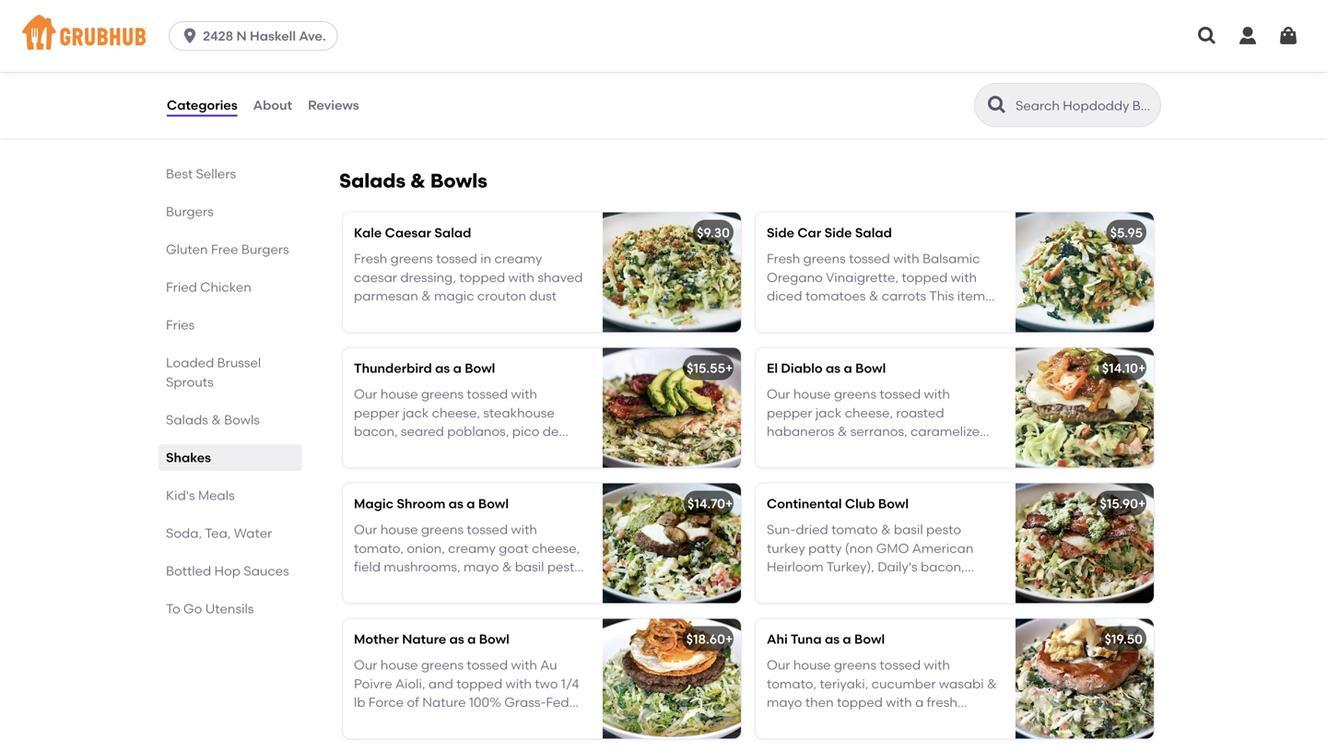 Task type: locate. For each thing, give the bounding box(es) containing it.
burgers
[[166, 204, 214, 219], [241, 242, 289, 257]]

0 vertical spatial caramel
[[354, 245, 410, 260]]

cream inside our signature custard blended with peanut butter mousse, dark chocolate, sea salt, brothers bond bourbon caramel    sauce, topped with whipped cream & peanuts.
[[854, 345, 895, 361]]

about
[[253, 97, 292, 113]]

our inside our signature custard blended with butter pecan cake batter, bourbon caramel sauce & topped with whipped cream.
[[354, 271, 378, 286]]

custard for sauce
[[443, 542, 491, 557]]

svg image
[[1278, 25, 1300, 47]]

$4.65 for candy bar shake
[[692, 245, 726, 260]]

whipped down salted
[[354, 579, 409, 595]]

$4.65
[[692, 245, 726, 260], [1105, 245, 1139, 260], [692, 380, 726, 396], [1105, 380, 1139, 396], [692, 516, 726, 531]]

our signature custard blended with real oreo® cookie pieces & topped with whipped cream.
[[354, 406, 579, 459]]

0 vertical spatial vanilla
[[767, 542, 809, 557]]

chocolate left pretzel
[[816, 380, 883, 396]]

cream. down pecan
[[412, 327, 456, 342]]

caramel right salted on the bottom left of page
[[398, 516, 454, 531]]

our inside our signature custard blended with peanut butter mousse, dark chocolate, sea salt, brothers bond bourbon caramel    sauce, topped with whipped cream & peanuts.
[[767, 271, 791, 286]]

caramel left pecan
[[354, 245, 410, 260]]

2428 n haskell ave. button
[[169, 21, 345, 51]]

chocolate up pretzels
[[799, 425, 862, 441]]

cream. up chocolate shake
[[825, 462, 869, 478]]

pieces
[[476, 425, 517, 441]]

whipped down pecan
[[354, 327, 409, 342]]

signature down salted caramel shake
[[381, 542, 440, 557]]

our signature custard blended with peanut butter mousse, dark chocolate, sea salt, brothers bond bourbon caramel    sauce, topped with whipped cream & peanuts.
[[767, 271, 988, 361]]

soda,
[[166, 526, 202, 541]]

our inside the our signature custard blended with real oreo® cookie pieces & topped with whipped cream.
[[354, 406, 378, 422]]

chocolate,
[[767, 308, 834, 324]]

0 vertical spatial cream.
[[412, 327, 456, 342]]

sea down 'mousse,'
[[837, 308, 859, 324]]

cream. inside the our signature custard blended with real oreo® cookie pieces & topped with whipped cream.
[[441, 444, 485, 459]]

our for our signature custard blended with real oreo® cookie pieces & topped with whipped cream.
[[354, 406, 378, 422]]

shakes up order
[[339, 169, 409, 193]]

Search Hopdoddy Burger Bar search field
[[1014, 97, 1155, 114]]

1 horizontal spatial sauce
[[451, 560, 489, 576]]

salt,
[[862, 308, 888, 324], [857, 444, 883, 459]]

sauce down pecan
[[410, 308, 448, 324]]

nutella chocolate pretzel shake image
[[1016, 368, 1154, 487]]

+ for our signature custard blended with peanut butter mousse, dark chocolate, sea salt, brothers bond bourbon caramel    sauce, topped with whipped cream & peanuts.
[[1139, 245, 1146, 260]]

vanilla shake
[[354, 651, 439, 667]]

svg image
[[1197, 25, 1219, 47], [1237, 25, 1259, 47], [181, 27, 199, 45]]

whipped inside vanilla custard blended with strawberry sauce, topped with whipped cream
[[767, 715, 822, 730]]

1 vertical spatial sauce
[[451, 560, 489, 576]]

our for our signature custard blended with butter pecan cake batter, bourbon caramel sauce & topped with whipped cream.
[[354, 271, 378, 286]]

blended inside 'our signature custard blended with salted caramel sauce & topped with whipped cream'
[[494, 542, 546, 557]]

custard for cake
[[443, 271, 491, 286]]

cake
[[439, 289, 470, 305]]

signature inside our signature custard blended with peanut butter mousse, dark chocolate, sea salt, brothers bond bourbon caramel    sauce, topped with whipped cream & peanuts.
[[794, 271, 853, 286]]

whipped down classic
[[354, 696, 409, 712]]

butter left pecan
[[354, 289, 393, 305]]

+
[[726, 245, 733, 260], [1139, 245, 1146, 260], [726, 380, 733, 396], [1139, 380, 1146, 396], [726, 516, 733, 531], [1139, 516, 1146, 531], [726, 651, 733, 667], [1139, 651, 1146, 667]]

whipped
[[354, 327, 409, 342], [796, 345, 851, 361], [383, 444, 438, 459], [767, 462, 822, 478], [354, 579, 409, 595], [767, 579, 822, 595], [354, 696, 409, 712], [767, 715, 822, 730]]

our down caramel pecan cake
[[354, 271, 378, 286]]

custard up cake on the top of the page
[[443, 271, 491, 286]]

topped inside the our signature custard blended with real oreo® cookie pieces & topped with whipped cream.
[[533, 425, 579, 441]]

blended
[[494, 271, 546, 286], [907, 271, 959, 286], [494, 406, 546, 422], [907, 406, 959, 422], [494, 542, 546, 557], [863, 542, 915, 557], [863, 677, 915, 693]]

& up pretzel
[[898, 345, 908, 361]]

dark
[[912, 289, 940, 305], [767, 425, 796, 441], [947, 542, 976, 557]]

whipped down oreo®
[[383, 444, 438, 459]]

blended inside our signature custard blended with peanut butter mousse, dark chocolate, sea salt, brothers bond bourbon caramel    sauce, topped with whipped cream & peanuts.
[[907, 271, 959, 286]]

1 vertical spatial cream.
[[441, 444, 485, 459]]

whipped down pretzels
[[767, 462, 822, 478]]

whipped down strawberry
[[767, 715, 822, 730]]

1 vertical spatial shakes
[[166, 450, 211, 466]]

0 horizontal spatial burgers
[[166, 204, 214, 219]]

sauce, down nutella chocolate pretzel shake
[[865, 425, 906, 441]]

$4.65 + for candy bar shake
[[692, 245, 733, 260]]

salt, down 'mousse,'
[[862, 308, 888, 324]]

+ for classic vanilla shake topped with whipped cream
[[726, 651, 733, 667]]

cream. for butter
[[412, 327, 456, 342]]

blended for pieces
[[494, 406, 546, 422]]

1 vertical spatial dark
[[767, 425, 796, 441]]

shake
[[838, 245, 876, 260], [513, 380, 552, 396], [933, 380, 972, 396], [457, 516, 496, 531], [837, 516, 876, 531], [400, 651, 439, 667], [840, 651, 879, 667]]

vanilla up strawberry
[[767, 677, 809, 693]]

2 vertical spatial vanilla
[[767, 677, 809, 693]]

cream. down the cookie
[[441, 444, 485, 459]]

blended for &
[[494, 542, 546, 557]]

shakes down salads
[[166, 450, 211, 466]]

& inside the our signature custard blended with real oreo® cookie pieces & topped with whipped cream.
[[520, 425, 530, 441]]

sprouts
[[166, 374, 214, 390]]

cream. inside "our signature custard blended with dark chocolate sauce, nutella, pretzels & sea salt, topped with whipped cream."
[[825, 462, 869, 478]]

sauces
[[244, 563, 289, 579]]

best sellers
[[166, 166, 236, 182]]

caramel down 'mousse,'
[[823, 327, 876, 342]]

sea
[[837, 308, 859, 324], [831, 444, 854, 459]]

nutella chocolate pretzel shake
[[767, 380, 972, 396]]

sauce, down "strawberry shake" on the right of page
[[837, 696, 878, 712]]

sellers
[[196, 166, 236, 182]]

brothers
[[891, 308, 944, 324]]

0 horizontal spatial shakes
[[166, 450, 211, 466]]

0 vertical spatial salt,
[[862, 308, 888, 324]]

custard down chocolate shake
[[812, 542, 860, 557]]

signature up oreo®
[[381, 406, 440, 422]]

pretzels
[[767, 444, 816, 459]]

caramel
[[354, 308, 407, 324], [823, 327, 876, 342], [396, 560, 448, 576]]

1 horizontal spatial dark
[[912, 289, 940, 305]]

+ for our signature custard blended with real oreo® cookie pieces & topped with whipped cream.
[[726, 380, 733, 396]]

cream down chocolate shake
[[825, 579, 866, 595]]

n
[[236, 28, 247, 44]]

0 vertical spatial sauce
[[410, 308, 448, 324]]

0 vertical spatial chocolate
[[799, 425, 862, 441]]

sauce,
[[879, 327, 920, 342], [865, 425, 906, 441], [834, 560, 875, 576], [837, 696, 878, 712]]

+ for our signature custard blended with butter pecan cake batter, bourbon caramel sauce & topped with whipped cream.
[[726, 245, 733, 260]]

our up peanut
[[767, 271, 791, 286]]

0 vertical spatial shakes
[[339, 169, 409, 193]]

oreo cookies n' cream shake image
[[603, 368, 741, 487]]

candy
[[767, 245, 809, 260]]

custard inside our signature custard blended with peanut butter mousse, dark chocolate, sea salt, brothers bond bourbon caramel    sauce, topped with whipped cream & peanuts.
[[856, 271, 904, 286]]

mini
[[431, 195, 453, 208]]

caramel down pecan
[[354, 308, 407, 324]]

our inside 'our signature custard blended with salted caramel sauce & topped with whipped cream'
[[354, 542, 378, 557]]

& inside our signature custard blended with butter pecan cake batter, bourbon caramel sauce & topped with whipped cream.
[[451, 308, 460, 324]]

our signature custard blended with butter pecan cake batter, bourbon caramel sauce & topped with whipped cream.
[[354, 271, 575, 342]]

custard inside our signature custard blended with butter pecan cake batter, bourbon caramel sauce & topped with whipped cream.
[[443, 271, 491, 286]]

our
[[354, 271, 378, 286], [767, 271, 791, 286], [354, 406, 378, 422], [767, 406, 791, 422], [354, 542, 378, 557]]

0 vertical spatial dark
[[912, 289, 940, 305]]

custard up the cookie
[[443, 406, 491, 422]]

signature down nutella
[[794, 406, 853, 422]]

& inside 'our signature custard blended with salted caramel sauce & topped with whipped cream'
[[492, 560, 502, 576]]

chocolate shake image
[[1016, 503, 1154, 623]]

burgers up gluten
[[166, 204, 214, 219]]

0 horizontal spatial sauce
[[410, 308, 448, 324]]

& down salted caramel shake
[[492, 560, 502, 576]]

0 vertical spatial sea
[[837, 308, 859, 324]]

salted caramel shake
[[354, 516, 496, 531]]

1 vertical spatial sea
[[831, 444, 854, 459]]

our up real
[[354, 406, 378, 422]]

cream. inside our signature custard blended with butter pecan cake batter, bourbon caramel sauce & topped with whipped cream.
[[412, 327, 456, 342]]

peanuts.
[[911, 345, 965, 361]]

topped inside vanilla custard blended with dark chocolate sauce, topped with whipped cream
[[878, 560, 924, 576]]

whipped inside our signature custard blended with peanut butter mousse, dark chocolate, sea salt, brothers bond bourbon caramel    sauce, topped with whipped cream & peanuts.
[[796, 345, 851, 361]]

shakes
[[339, 169, 409, 193], [166, 450, 211, 466]]

bourbon
[[517, 289, 571, 305]]

caramel
[[354, 245, 410, 260], [398, 516, 454, 531]]

burgers right the free
[[241, 242, 289, 257]]

topped inside our signature custard blended with peanut butter mousse, dark chocolate, sea salt, brothers bond bourbon caramel    sauce, topped with whipped cream & peanuts.
[[923, 327, 969, 342]]

0 horizontal spatial dark
[[767, 425, 796, 441]]

& right pretzels
[[819, 444, 828, 459]]

reviews
[[308, 97, 359, 113]]

2 vertical spatial cream.
[[825, 462, 869, 478]]

1 vertical spatial salt,
[[857, 444, 883, 459]]

1 horizontal spatial shakes
[[339, 169, 409, 193]]

0 vertical spatial caramel
[[354, 308, 407, 324]]

blended inside the our signature custard blended with real oreo® cookie pieces & topped with whipped cream.
[[494, 406, 546, 422]]

blended inside vanilla custard blended with strawberry sauce, topped with whipped cream
[[863, 677, 915, 693]]

0 horizontal spatial butter
[[354, 289, 393, 305]]

our down nutella
[[767, 406, 791, 422]]

1 vertical spatial vanilla
[[354, 651, 397, 667]]

+ for our signature custard blended with dark chocolate sauce, nutella, pretzels & sea salt, topped with whipped cream.
[[1139, 380, 1146, 396]]

2 vertical spatial dark
[[947, 542, 976, 557]]

sauce
[[410, 308, 448, 324], [451, 560, 489, 576]]

main navigation navigation
[[0, 0, 1328, 72]]

custard inside 'our signature custard blended with salted caramel sauce & topped with whipped cream'
[[443, 542, 491, 557]]

custard down nutella chocolate pretzel shake
[[856, 406, 904, 422]]

our signature custard blended with salted caramel sauce & topped with whipped cream
[[354, 542, 581, 595]]

+ for vanilla custard blended with strawberry sauce, topped with whipped cream
[[1139, 651, 1146, 667]]

custard for sauce,
[[856, 406, 904, 422]]

tea,
[[205, 526, 231, 541]]

cream inside 'our signature custard blended with salted caramel sauce & topped with whipped cream'
[[412, 579, 453, 595]]

blended inside our signature custard blended with butter pecan cake batter, bourbon caramel sauce & topped with whipped cream.
[[494, 271, 546, 286]]

signature inside "our signature custard blended with dark chocolate sauce, nutella, pretzels & sea salt, topped with whipped cream."
[[794, 406, 853, 422]]

loaded
[[166, 355, 214, 371]]

vanilla up classic
[[354, 651, 397, 667]]

signature
[[381, 271, 440, 286], [794, 271, 853, 286], [381, 406, 440, 422], [794, 406, 853, 422], [381, 542, 440, 557]]

real
[[354, 425, 378, 441]]

topped
[[463, 308, 510, 324], [923, 327, 969, 342], [533, 425, 579, 441], [886, 444, 932, 459], [505, 560, 551, 576], [878, 560, 924, 576], [486, 677, 532, 693], [881, 696, 927, 712]]

signature inside 'our signature custard blended with salted caramel sauce & topped with whipped cream'
[[381, 542, 440, 557]]

butter up chocolate,
[[815, 289, 854, 305]]

cream up nutella chocolate pretzel shake
[[854, 345, 895, 361]]

signature down the bar
[[794, 271, 853, 286]]

shakes inside shakes order regular or mini
[[339, 169, 409, 193]]

shake up vanilla custard blended with strawberry sauce, topped with whipped cream on the right
[[840, 651, 879, 667]]

cream. for dark
[[825, 462, 869, 478]]

chicken
[[200, 279, 251, 295]]

nashville chicken as a bowl image
[[603, 10, 741, 130]]

caramel pecan cake image
[[603, 232, 741, 352]]

1 horizontal spatial burgers
[[241, 242, 289, 257]]

sauce, down chocolate shake
[[834, 560, 875, 576]]

sea inside "our signature custard blended with dark chocolate sauce, nutella, pretzels & sea salt, topped with whipped cream."
[[831, 444, 854, 459]]

custard up 'mousse,'
[[856, 271, 904, 286]]

custard down "strawberry shake" on the right of page
[[812, 677, 860, 693]]

vanilla inside vanilla custard blended with dark chocolate sauce, topped with whipped cream
[[767, 542, 809, 557]]

2 butter from the left
[[815, 289, 854, 305]]

1 vertical spatial caramel
[[823, 327, 876, 342]]

our inside "our signature custard blended with dark chocolate sauce, nutella, pretzels & sea salt, topped with whipped cream."
[[767, 406, 791, 422]]

sea right pretzels
[[831, 444, 854, 459]]

whipped inside "classic vanilla shake topped with whipped cream"
[[354, 696, 409, 712]]

custard down salted caramel shake
[[443, 542, 491, 557]]

shake up 'our signature custard blended with salted caramel sauce & topped with whipped cream'
[[457, 516, 496, 531]]

salt, down nutella chocolate pretzel shake
[[857, 444, 883, 459]]

cream inside vanilla custard blended with strawberry sauce, topped with whipped cream
[[825, 715, 866, 730]]

2 vertical spatial caramel
[[396, 560, 448, 576]]

& right pieces
[[520, 425, 530, 441]]

1 vertical spatial chocolate
[[767, 560, 831, 576]]

2 horizontal spatial dark
[[947, 542, 976, 557]]

signature for chocolate
[[794, 406, 853, 422]]

vanilla down chocolate shake
[[767, 542, 809, 557]]

+ for vanilla custard blended with dark chocolate sauce, topped with whipped cream
[[1139, 516, 1146, 531]]

chocolate down pretzels
[[767, 516, 834, 531]]

+ for our signature custard blended with salted caramel sauce & topped with whipped cream
[[726, 516, 733, 531]]

our for our signature custard blended with salted caramel sauce & topped with whipped cream
[[354, 542, 378, 557]]

signature up pecan
[[381, 271, 440, 286]]

blended inside "our signature custard blended with dark chocolate sauce, nutella, pretzels & sea salt, topped with whipped cream."
[[907, 406, 959, 422]]

1 horizontal spatial butter
[[815, 289, 854, 305]]

butter
[[354, 289, 393, 305], [815, 289, 854, 305]]

chocolate down chocolate shake
[[767, 560, 831, 576]]

$3.60 for whipped
[[1105, 651, 1139, 667]]

signature inside the our signature custard blended with real oreo® cookie pieces & topped with whipped cream.
[[381, 406, 440, 422]]

candy bar shake
[[767, 245, 876, 260]]

vanilla for vanilla custard blended with dark chocolate sauce, topped with whipped cream
[[767, 542, 809, 557]]

cream down vanilla
[[412, 696, 453, 712]]

$3.60 +
[[1105, 516, 1146, 531], [692, 651, 733, 667], [1105, 651, 1146, 667]]

$4.65 +
[[692, 245, 733, 260], [1105, 245, 1146, 260], [692, 380, 733, 396], [1105, 380, 1146, 396], [692, 516, 733, 531]]

salt, inside our signature custard blended with peanut butter mousse, dark chocolate, sea salt, brothers bond bourbon caramel    sauce, topped with whipped cream & peanuts.
[[862, 308, 888, 324]]

0 horizontal spatial svg image
[[181, 27, 199, 45]]

oreo®
[[381, 425, 426, 441]]

custard inside the our signature custard blended with real oreo® cookie pieces & topped with whipped cream.
[[443, 406, 491, 422]]

classic
[[354, 677, 399, 693]]

& down cake on the top of the page
[[451, 308, 460, 324]]

custard inside "our signature custard blended with dark chocolate sauce, nutella, pretzels & sea salt, topped with whipped cream."
[[856, 406, 904, 422]]

sauce, down brothers at right top
[[879, 327, 920, 342]]

cream down strawberry
[[825, 715, 866, 730]]

custard for cookie
[[443, 406, 491, 422]]

whipped down "bourbon"
[[796, 345, 851, 361]]

cream down salted caramel shake
[[412, 579, 453, 595]]

custard inside vanilla custard blended with strawberry sauce, topped with whipped cream
[[812, 677, 860, 693]]

order
[[339, 195, 371, 208]]

caramel down salted caramel shake
[[396, 560, 448, 576]]

with inside "classic vanilla shake topped with whipped cream"
[[535, 677, 561, 693]]

fries
[[166, 317, 195, 333]]

shake up vanilla
[[400, 651, 439, 667]]

vanilla inside vanilla custard blended with strawberry sauce, topped with whipped cream
[[767, 677, 809, 693]]

$3.60
[[1105, 516, 1139, 531], [692, 651, 726, 667], [1105, 651, 1139, 667]]

custard
[[443, 271, 491, 286], [856, 271, 904, 286], [443, 406, 491, 422], [856, 406, 904, 422], [443, 542, 491, 557], [812, 542, 860, 557], [812, 677, 860, 693]]

our up salted
[[354, 542, 378, 557]]

1 butter from the left
[[354, 289, 393, 305]]

$3.60 + for whipped
[[1105, 651, 1146, 667]]

signature inside our signature custard blended with butter pecan cake batter, bourbon caramel sauce & topped with whipped cream.
[[381, 271, 440, 286]]

soda, tea, water
[[166, 526, 272, 541]]

$4.65 for nutella chocolate pretzel shake
[[692, 380, 726, 396]]

vanilla for vanilla shake
[[354, 651, 397, 667]]

sauce down salted caramel shake
[[451, 560, 489, 576]]

signature for oreo®
[[381, 406, 440, 422]]

salt, inside "our signature custard blended with dark chocolate sauce, nutella, pretzels & sea salt, topped with whipped cream."
[[857, 444, 883, 459]]

dark inside vanilla custard blended with dark chocolate sauce, topped with whipped cream
[[947, 542, 976, 557]]

chocolate
[[816, 380, 883, 396], [767, 516, 834, 531]]

whipped down chocolate shake
[[767, 579, 822, 595]]

regular
[[373, 195, 415, 208]]



Task type: vqa. For each thing, say whether or not it's contained in the screenshot.
custard inside Our signature custard blended with butter pecan cake batter, bourbon caramel sauce & topped with whipped cream.
yes



Task type: describe. For each thing, give the bounding box(es) containing it.
1 horizontal spatial svg image
[[1197, 25, 1219, 47]]

pretzel
[[886, 380, 930, 396]]

cream
[[466, 380, 510, 396]]

cake
[[456, 245, 490, 260]]

0 vertical spatial burgers
[[166, 204, 214, 219]]

ave.
[[299, 28, 326, 44]]

1 vertical spatial burgers
[[241, 242, 289, 257]]

cookies
[[395, 380, 446, 396]]

or
[[418, 195, 429, 208]]

caramel inside 'our signature custard blended with salted caramel sauce & topped with whipped cream'
[[396, 560, 448, 576]]

salted caramel shake image
[[603, 503, 741, 623]]

sauce, inside vanilla custard blended with dark chocolate sauce, topped with whipped cream
[[834, 560, 875, 576]]

kid's meals
[[166, 488, 235, 503]]

0 vertical spatial chocolate
[[816, 380, 883, 396]]

$4.65 + for chocolate shake
[[692, 516, 733, 531]]

sauce, inside our signature custard blended with peanut butter mousse, dark chocolate, sea salt, brothers bond bourbon caramel    sauce, topped with whipped cream & peanuts.
[[879, 327, 920, 342]]

strawberry
[[767, 651, 837, 667]]

best
[[166, 166, 193, 182]]

oreo cookies n' cream shake
[[354, 380, 552, 396]]

pecan
[[396, 289, 436, 305]]

butter inside our signature custard blended with peanut butter mousse, dark chocolate, sea salt, brothers bond bourbon caramel    sauce, topped with whipped cream & peanuts.
[[815, 289, 854, 305]]

2428
[[203, 28, 233, 44]]

blended inside vanilla custard blended with dark chocolate sauce, topped with whipped cream
[[863, 542, 915, 557]]

cream inside "classic vanilla shake topped with whipped cream"
[[412, 696, 453, 712]]

bowls
[[224, 412, 260, 428]]

1 vertical spatial chocolate
[[767, 516, 834, 531]]

& inside "our signature custard blended with dark chocolate sauce, nutella, pretzels & sea salt, topped with whipped cream."
[[819, 444, 828, 459]]

chocolate inside vanilla custard blended with dark chocolate sauce, topped with whipped cream
[[767, 560, 831, 576]]

our for our signature custard blended with dark chocolate sauce, nutella, pretzels & sea salt, topped with whipped cream.
[[767, 406, 791, 422]]

topped inside our signature custard blended with butter pecan cake batter, bourbon caramel sauce & topped with whipped cream.
[[463, 308, 510, 324]]

whipped inside our signature custard blended with butter pecan cake batter, bourbon caramel sauce & topped with whipped cream.
[[354, 327, 409, 342]]

2 horizontal spatial svg image
[[1237, 25, 1259, 47]]

search icon image
[[986, 94, 1009, 116]]

2428 n haskell ave.
[[203, 28, 326, 44]]

shakes order regular or mini
[[339, 169, 453, 208]]

gluten free burgers
[[166, 242, 289, 257]]

water
[[234, 526, 272, 541]]

haskell
[[250, 28, 296, 44]]

shake right the bar
[[838, 245, 876, 260]]

vanilla custard blended with strawberry sauce, topped with whipped cream
[[767, 677, 957, 730]]

$4.65 for chocolate shake
[[692, 516, 726, 531]]

caramel inside our signature custard blended with peanut butter mousse, dark chocolate, sea salt, brothers bond bourbon caramel    sauce, topped with whipped cream & peanuts.
[[823, 327, 876, 342]]

chocolate inside "our signature custard blended with dark chocolate sauce, nutella, pretzels & sea salt, topped with whipped cream."
[[799, 425, 862, 441]]

butter inside our signature custard blended with butter pecan cake batter, bourbon caramel sauce & topped with whipped cream.
[[354, 289, 393, 305]]

whipped inside the our signature custard blended with real oreo® cookie pieces & topped with whipped cream.
[[383, 444, 438, 459]]

gluten
[[166, 242, 208, 257]]

sauce inside 'our signature custard blended with salted caramel sauce & topped with whipped cream'
[[451, 560, 489, 576]]

shake down peanuts.
[[933, 380, 972, 396]]

the primetime as a bowl image
[[1016, 10, 1154, 130]]

1 vertical spatial caramel
[[398, 516, 454, 531]]

reviews button
[[307, 72, 360, 138]]

our for our signature custard blended with peanut butter mousse, dark chocolate, sea salt, brothers bond bourbon caramel    sauce, topped with whipped cream & peanuts.
[[767, 271, 791, 286]]

go
[[183, 601, 202, 617]]

salted
[[354, 516, 395, 531]]

blended for batter,
[[494, 271, 546, 286]]

sauce, inside "our signature custard blended with dark chocolate sauce, nutella, pretzels & sea salt, topped with whipped cream."
[[865, 425, 906, 441]]

& left bowls on the bottom
[[211, 412, 221, 428]]

topped inside vanilla custard blended with strawberry sauce, topped with whipped cream
[[881, 696, 927, 712]]

bourbon
[[767, 327, 820, 342]]

whipped inside 'our signature custard blended with salted caramel sauce & topped with whipped cream'
[[354, 579, 409, 595]]

n'
[[449, 380, 463, 396]]

about button
[[252, 72, 293, 138]]

bond
[[947, 308, 979, 324]]

mousse,
[[857, 289, 909, 305]]

shakes for shakes order regular or mini
[[339, 169, 409, 193]]

utensils
[[205, 601, 254, 617]]

loaded brussel sprouts
[[166, 355, 261, 390]]

signature for butter
[[794, 271, 853, 286]]

$3.60 + for with
[[1105, 516, 1146, 531]]

oreo
[[354, 380, 392, 396]]

kid's
[[166, 488, 195, 503]]

brussel
[[217, 355, 261, 371]]

whipped inside "our signature custard blended with dark chocolate sauce, nutella, pretzels & sea salt, topped with whipped cream."
[[767, 462, 822, 478]]

classic vanilla shake topped with whipped cream
[[354, 677, 561, 712]]

signature for caramel
[[381, 542, 440, 557]]

categories
[[167, 97, 238, 113]]

salads & bowls
[[166, 412, 260, 428]]

pecan
[[413, 245, 453, 260]]

sauce inside our signature custard blended with butter pecan cake batter, bourbon caramel sauce & topped with whipped cream.
[[410, 308, 448, 324]]

to go utensils
[[166, 601, 254, 617]]

our signature custard blended with dark chocolate sauce, nutella, pretzels & sea salt, topped with whipped cream.
[[767, 406, 988, 478]]

cream inside vanilla custard blended with dark chocolate sauce, topped with whipped cream
[[825, 579, 866, 595]]

shake right cream
[[513, 380, 552, 396]]

to
[[166, 601, 180, 617]]

custard for mousse,
[[856, 271, 904, 286]]

caramel inside our signature custard blended with butter pecan cake batter, bourbon caramel sauce & topped with whipped cream.
[[354, 308, 407, 324]]

custard inside vanilla custard blended with dark chocolate sauce, topped with whipped cream
[[812, 542, 860, 557]]

sauce, inside vanilla custard blended with strawberry sauce, topped with whipped cream
[[837, 696, 878, 712]]

svg image inside 2428 n haskell ave. button
[[181, 27, 199, 45]]

shake up vanilla custard blended with dark chocolate sauce, topped with whipped cream
[[837, 516, 876, 531]]

whipped inside vanilla custard blended with dark chocolate sauce, topped with whipped cream
[[767, 579, 822, 595]]

salads
[[166, 412, 208, 428]]

dark inside our signature custard blended with peanut butter mousse, dark chocolate, sea salt, brothers bond bourbon caramel    sauce, topped with whipped cream & peanuts.
[[912, 289, 940, 305]]

topped inside 'our signature custard blended with salted caramel sauce & topped with whipped cream'
[[505, 560, 551, 576]]

blended for dark
[[907, 271, 959, 286]]

bottled
[[166, 563, 211, 579]]

dark inside "our signature custard blended with dark chocolate sauce, nutella, pretzels & sea salt, topped with whipped cream."
[[767, 425, 796, 441]]

peanut
[[767, 289, 812, 305]]

vanilla for vanilla custard blended with strawberry sauce, topped with whipped cream
[[767, 677, 809, 693]]

shakes for shakes
[[166, 450, 211, 466]]

nutella,
[[910, 425, 958, 441]]

meals
[[198, 488, 235, 503]]

vanilla custard blended with dark chocolate sauce, topped with whipped cream
[[767, 542, 976, 595]]

strawberry shake
[[767, 651, 879, 667]]

fried chicken
[[166, 279, 251, 295]]

caramel pecan cake
[[354, 245, 490, 260]]

nutella
[[767, 380, 813, 396]]

strawberry shake image
[[1016, 639, 1154, 751]]

$4.65 + for nutella chocolate pretzel shake
[[692, 380, 733, 396]]

hop
[[214, 563, 241, 579]]

salted
[[354, 560, 393, 576]]

strawberry
[[767, 696, 834, 712]]

chocolate shake
[[767, 516, 876, 531]]

vanilla
[[402, 677, 443, 693]]

$3.60 for with
[[1105, 516, 1139, 531]]

bottled hop sauces
[[166, 563, 289, 579]]

sea inside our signature custard blended with peanut butter mousse, dark chocolate, sea salt, brothers bond bourbon caramel    sauce, topped with whipped cream & peanuts.
[[837, 308, 859, 324]]

cookie
[[429, 425, 473, 441]]

free
[[211, 242, 238, 257]]

topped inside "classic vanilla shake topped with whipped cream"
[[486, 677, 532, 693]]

bar
[[812, 245, 835, 260]]

categories button
[[166, 72, 238, 138]]

signature for pecan
[[381, 271, 440, 286]]

topped inside "our signature custard blended with dark chocolate sauce, nutella, pretzels & sea salt, topped with whipped cream."
[[886, 444, 932, 459]]

vanilla shake image
[[603, 639, 741, 751]]

fried
[[166, 279, 197, 295]]

blended for nutella,
[[907, 406, 959, 422]]

& inside our signature custard blended with peanut butter mousse, dark chocolate, sea salt, brothers bond bourbon caramel    sauce, topped with whipped cream & peanuts.
[[898, 345, 908, 361]]

candy bar shake image
[[1016, 232, 1154, 352]]

batter,
[[473, 289, 514, 305]]

shake
[[446, 677, 483, 693]]



